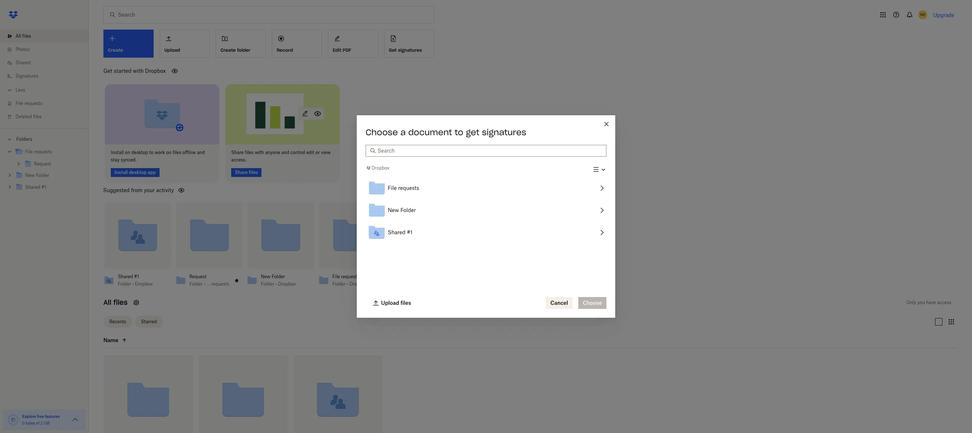 Task type: describe. For each thing, give the bounding box(es) containing it.
shared #1 folder • dropbox
[[118, 274, 153, 287]]

bytes
[[26, 421, 35, 425]]

desktop
[[131, 149, 148, 155]]

a
[[401, 127, 406, 137]]

folders button
[[0, 133, 89, 144]]

get for get signatures
[[389, 47, 397, 53]]

create
[[221, 47, 236, 53]]

starred
[[141, 319, 157, 324]]

row group inside choose a document to get signatures 'dialog'
[[366, 177, 607, 244]]

folder, file requests row
[[104, 355, 193, 433]]

dropbox for shared #1 folder • dropbox
[[135, 281, 153, 287]]

have
[[927, 299, 936, 305]]

file inside group
[[25, 149, 33, 154]]

or
[[316, 149, 320, 155]]

view
[[321, 149, 331, 155]]

folder, new folder row
[[199, 355, 288, 433]]

choose
[[366, 127, 398, 137]]

recents button
[[103, 316, 132, 328]]

photos
[[16, 47, 30, 52]]

get signatures
[[389, 47, 422, 53]]

requests inside group
[[34, 149, 52, 154]]

file requests for file requests 'button' inside the choose a document to get signatures 'dialog'
[[388, 185, 419, 191]]

dropbox for new folder folder • dropbox
[[278, 281, 296, 287]]

all files inside list item
[[16, 33, 31, 39]]

deleted files link
[[6, 110, 89, 123]]

cancel
[[551, 300, 568, 306]]

of
[[36, 421, 40, 425]]

edit
[[306, 149, 314, 155]]

• for file
[[347, 281, 348, 287]]

get signatures button
[[384, 30, 435, 58]]

shared for shared #1
[[388, 229, 406, 235]]

2
[[41, 421, 43, 425]]

dropbox inside dropbox link
[[372, 165, 390, 171]]

dropbox for file requests folder • dropbox
[[350, 281, 367, 287]]

files up recents
[[113, 298, 128, 307]]

…
[[207, 281, 210, 287]]

share
[[231, 149, 244, 155]]

folder • dropbox button for file requests
[[333, 281, 372, 287]]

file requests for file requests link within group
[[25, 149, 52, 154]]

new folder button inside choose a document to get signatures 'dialog'
[[366, 199, 607, 221]]

0 vertical spatial file requests
[[16, 100, 42, 106]]

0
[[22, 421, 25, 425]]

folder inside request folder • … requests
[[189, 281, 203, 287]]

activity
[[156, 187, 174, 193]]

pdf
[[343, 47, 351, 53]]

signatures link
[[6, 69, 89, 83]]

all files list item
[[0, 30, 89, 43]]

cancel button
[[546, 297, 573, 309]]

features
[[45, 414, 60, 419]]

upload
[[381, 300, 399, 306]]

file inside file requests folder • dropbox
[[333, 274, 340, 279]]

files inside install on desktop to work on files offline and stay synced.
[[173, 149, 181, 155]]

all inside list item
[[16, 33, 21, 39]]

signatures
[[16, 73, 38, 79]]

with for files
[[255, 149, 264, 155]]

get for get started with dropbox
[[103, 68, 112, 74]]

from
[[131, 187, 143, 193]]

synced.
[[121, 157, 137, 162]]

folder inside file requests folder • dropbox
[[333, 281, 346, 287]]

upgrade
[[934, 12, 955, 18]]

files inside share files with anyone and control edit or view access.
[[245, 149, 254, 155]]

new folder
[[388, 207, 416, 213]]

free
[[37, 414, 44, 419]]

less
[[16, 87, 25, 93]]

folders
[[16, 136, 32, 142]]

shared #1
[[388, 229, 413, 235]]

share files with anyone and control edit or view access.
[[231, 149, 331, 162]]

install on desktop to work on files offline and stay synced.
[[111, 149, 205, 162]]

photos link
[[6, 43, 89, 56]]

shared for shared
[[16, 60, 31, 65]]

gb
[[44, 421, 50, 425]]

list containing all files
[[0, 25, 89, 129]]

1 vertical spatial new folder button
[[261, 274, 301, 280]]

shared folder, shared #1 row
[[294, 355, 383, 433]]

starred button
[[135, 316, 163, 328]]

explore free features 0 bytes of 2 gb
[[22, 414, 60, 425]]



Task type: vqa. For each thing, say whether or not it's contained in the screenshot.
NEW to the top
yes



Task type: locate. For each thing, give the bounding box(es) containing it.
files right upload
[[401, 300, 411, 306]]

on up 'synced.'
[[125, 149, 130, 155]]

1 and from the left
[[197, 149, 205, 155]]

1 vertical spatial all
[[103, 298, 111, 307]]

files right deleted
[[33, 114, 42, 119]]

1 folder • dropbox button from the left
[[118, 281, 158, 287]]

1 vertical spatial shared
[[388, 229, 406, 235]]

new for new folder folder • dropbox
[[261, 274, 271, 279]]

files inside list item
[[22, 33, 31, 39]]

1 vertical spatial get
[[103, 68, 112, 74]]

get
[[466, 127, 480, 137]]

stay
[[111, 157, 120, 162]]

file requests link down folders button
[[15, 147, 83, 157]]

1 vertical spatial to
[[149, 149, 153, 155]]

1 vertical spatial with
[[255, 149, 264, 155]]

create folder button
[[216, 30, 266, 58]]

file requests link
[[6, 97, 89, 110], [15, 147, 83, 157]]

• inside shared #1 folder • dropbox
[[132, 281, 134, 287]]

1 vertical spatial all files
[[103, 298, 128, 307]]

request button
[[189, 274, 229, 280]]

1 vertical spatial #1
[[134, 274, 139, 279]]

0 horizontal spatial on
[[125, 149, 130, 155]]

get
[[389, 47, 397, 53], [103, 68, 112, 74]]

access
[[938, 299, 952, 305]]

0 vertical spatial with
[[133, 68, 144, 74]]

#1 for shared #1
[[407, 229, 413, 235]]

0 horizontal spatial shared
[[16, 60, 31, 65]]

recents
[[109, 319, 126, 324]]

shared
[[16, 60, 31, 65], [388, 229, 406, 235], [118, 274, 133, 279]]

0 horizontal spatial and
[[197, 149, 205, 155]]

folder inside row group
[[401, 207, 416, 213]]

1 horizontal spatial #1
[[407, 229, 413, 235]]

and right offline
[[197, 149, 205, 155]]

on right 'work'
[[166, 149, 171, 155]]

1 on from the left
[[125, 149, 130, 155]]

get started with dropbox
[[103, 68, 166, 74]]

1 horizontal spatial get
[[389, 47, 397, 53]]

with left anyone
[[255, 149, 264, 155]]

2 folder • dropbox button from the left
[[261, 281, 301, 287]]

to left 'work'
[[149, 149, 153, 155]]

file requests inside file requests 'button'
[[388, 185, 419, 191]]

shared inside choose a document to get signatures 'dialog'
[[388, 229, 406, 235]]

to
[[455, 127, 463, 137], [149, 149, 153, 155]]

all up recents
[[103, 298, 111, 307]]

2 on from the left
[[166, 149, 171, 155]]

new inside choose a document to get signatures 'dialog'
[[388, 207, 399, 213]]

1 horizontal spatial all
[[103, 298, 111, 307]]

0 horizontal spatial shared #1 button
[[118, 274, 158, 280]]

signatures inside 'dialog'
[[482, 127, 527, 137]]

shared inside shared #1 folder • dropbox
[[118, 274, 133, 279]]

0 vertical spatial file requests button
[[366, 177, 607, 199]]

name button
[[103, 336, 166, 345]]

you
[[918, 299, 925, 305]]

#1 inside shared #1 folder • dropbox
[[134, 274, 139, 279]]

0 horizontal spatial new
[[261, 274, 271, 279]]

file requests up deleted files
[[16, 100, 42, 106]]

#1
[[407, 229, 413, 235], [134, 274, 139, 279]]

to inside 'dialog'
[[455, 127, 463, 137]]

edit pdf
[[333, 47, 351, 53]]

2 horizontal spatial folder • dropbox button
[[333, 281, 372, 287]]

access.
[[231, 157, 247, 162]]

1 • from the left
[[132, 281, 134, 287]]

1 vertical spatial file requests button
[[333, 274, 372, 280]]

• inside request folder • … requests
[[204, 281, 205, 287]]

1 vertical spatial file requests
[[25, 149, 52, 154]]

2 and from the left
[[282, 149, 289, 155]]

0 vertical spatial new
[[388, 207, 399, 213]]

started
[[114, 68, 131, 74]]

with
[[133, 68, 144, 74], [255, 149, 264, 155]]

0 horizontal spatial get
[[103, 68, 112, 74]]

folder • dropbox button for shared #1
[[118, 281, 158, 287]]

1 horizontal spatial and
[[282, 149, 289, 155]]

0 horizontal spatial all files
[[16, 33, 31, 39]]

deleted files
[[16, 114, 42, 119]]

0 vertical spatial all
[[16, 33, 21, 39]]

to left get
[[455, 127, 463, 137]]

anyone
[[265, 149, 280, 155]]

deleted
[[16, 114, 32, 119]]

requests inside request folder • … requests
[[211, 281, 229, 287]]

file requests link inside group
[[15, 147, 83, 157]]

to for desktop
[[149, 149, 153, 155]]

1 vertical spatial signatures
[[482, 127, 527, 137]]

shared link
[[6, 56, 89, 69]]

signatures inside button
[[398, 47, 422, 53]]

new for new folder
[[388, 207, 399, 213]]

1 horizontal spatial with
[[255, 149, 264, 155]]

file requests up new folder
[[388, 185, 419, 191]]

0 horizontal spatial to
[[149, 149, 153, 155]]

list
[[0, 25, 89, 129]]

file requests down folders button
[[25, 149, 52, 154]]

2 vertical spatial shared
[[118, 274, 133, 279]]

•
[[132, 281, 134, 287], [204, 281, 205, 287], [275, 281, 277, 287], [347, 281, 348, 287]]

1 vertical spatial shared #1 button
[[118, 274, 158, 280]]

2 horizontal spatial shared
[[388, 229, 406, 235]]

get inside button
[[389, 47, 397, 53]]

0 vertical spatial signatures
[[398, 47, 422, 53]]

row group containing file requests
[[366, 177, 607, 244]]

1 horizontal spatial signatures
[[482, 127, 527, 137]]

upload files
[[381, 300, 411, 306]]

record
[[277, 47, 293, 53]]

all files up recents
[[103, 298, 128, 307]]

with inside share files with anyone and control edit or view access.
[[255, 149, 264, 155]]

choose a document to get signatures dialog
[[357, 115, 616, 318]]

2 vertical spatial file requests
[[388, 185, 419, 191]]

folder inside shared #1 folder • dropbox
[[118, 281, 131, 287]]

1 vertical spatial file requests link
[[15, 147, 83, 157]]

requests inside file requests folder • dropbox
[[341, 274, 359, 279]]

shared for shared #1 folder • dropbox
[[118, 274, 133, 279]]

0 vertical spatial shared
[[16, 60, 31, 65]]

3 • from the left
[[275, 281, 277, 287]]

files left offline
[[173, 149, 181, 155]]

1 horizontal spatial new
[[388, 207, 399, 213]]

and
[[197, 149, 205, 155], [282, 149, 289, 155]]

1 vertical spatial new
[[261, 274, 271, 279]]

your
[[144, 187, 155, 193]]

file requests button
[[366, 177, 607, 199], [333, 274, 372, 280]]

suggested from your activity
[[103, 187, 174, 193]]

quota usage element
[[7, 414, 19, 426]]

folder • dropbox button
[[118, 281, 158, 287], [261, 281, 301, 287], [333, 281, 372, 287]]

0 horizontal spatial signatures
[[398, 47, 422, 53]]

upload files button
[[369, 297, 416, 309]]

dropbox inside new folder folder • dropbox
[[278, 281, 296, 287]]

files right share
[[245, 149, 254, 155]]

signatures
[[398, 47, 422, 53], [482, 127, 527, 137]]

1 horizontal spatial shared
[[118, 274, 133, 279]]

only you have access
[[907, 299, 952, 305]]

record button
[[272, 30, 322, 58]]

1 horizontal spatial all files
[[103, 298, 128, 307]]

0 vertical spatial #1
[[407, 229, 413, 235]]

0 horizontal spatial folder • dropbox button
[[118, 281, 158, 287]]

shared #1 button
[[366, 221, 607, 244], [118, 274, 158, 280]]

dropbox link
[[366, 165, 390, 172]]

file
[[16, 100, 23, 106], [25, 149, 33, 154], [388, 185, 397, 191], [333, 274, 340, 279]]

with right started
[[133, 68, 144, 74]]

dropbox inside shared #1 folder • dropbox
[[135, 281, 153, 287]]

• for shared
[[132, 281, 134, 287]]

1 horizontal spatial on
[[166, 149, 171, 155]]

dropbox image
[[6, 7, 21, 22]]

0 vertical spatial shared #1 button
[[366, 221, 607, 244]]

install
[[111, 149, 124, 155]]

• for new
[[275, 281, 277, 287]]

3 folder • dropbox button from the left
[[333, 281, 372, 287]]

1 horizontal spatial shared #1 button
[[366, 221, 607, 244]]

name
[[103, 337, 119, 343]]

1 horizontal spatial folder • dropbox button
[[261, 281, 301, 287]]

and inside share files with anyone and control edit or view access.
[[282, 149, 289, 155]]

file requests
[[16, 100, 42, 106], [25, 149, 52, 154], [388, 185, 419, 191]]

0 vertical spatial all files
[[16, 33, 31, 39]]

new folder folder • dropbox
[[261, 274, 296, 287]]

dropbox
[[145, 68, 166, 74], [372, 165, 390, 171], [135, 281, 153, 287], [278, 281, 296, 287], [350, 281, 367, 287]]

all files link
[[6, 30, 89, 43]]

file requests folder • dropbox
[[333, 274, 367, 287]]

less image
[[6, 86, 13, 94]]

folder
[[401, 207, 416, 213], [272, 274, 285, 279], [118, 281, 131, 287], [189, 281, 203, 287], [261, 281, 274, 287], [333, 281, 346, 287]]

edit pdf button
[[328, 30, 378, 58]]

2 • from the left
[[204, 281, 205, 287]]

0 horizontal spatial new folder button
[[261, 274, 301, 280]]

explore
[[22, 414, 36, 419]]

all up the photos
[[16, 33, 21, 39]]

0 vertical spatial to
[[455, 127, 463, 137]]

edit
[[333, 47, 342, 53]]

request folder • … requests
[[189, 274, 229, 287]]

work
[[155, 149, 165, 155]]

and inside install on desktop to work on files offline and stay synced.
[[197, 149, 205, 155]]

Search text field
[[378, 147, 602, 155]]

file inside choose a document to get signatures 'dialog'
[[388, 185, 397, 191]]

requests inside choose a document to get signatures 'dialog'
[[398, 185, 419, 191]]

choose a document to get signatures
[[366, 127, 527, 137]]

control
[[291, 149, 305, 155]]

all files up the photos
[[16, 33, 31, 39]]

0 vertical spatial file requests link
[[6, 97, 89, 110]]

with for started
[[133, 68, 144, 74]]

only
[[907, 299, 917, 305]]

file requests group
[[0, 144, 89, 199]]

offline
[[183, 149, 196, 155]]

files inside button
[[401, 300, 411, 306]]

request
[[189, 274, 207, 279]]

new folder button
[[366, 199, 607, 221], [261, 274, 301, 280]]

upgrade link
[[934, 12, 955, 18]]

folder • dropbox button for new folder
[[261, 281, 301, 287]]

all files
[[16, 33, 31, 39], [103, 298, 128, 307]]

0 vertical spatial get
[[389, 47, 397, 53]]

all
[[16, 33, 21, 39], [103, 298, 111, 307]]

0 horizontal spatial #1
[[134, 274, 139, 279]]

dropbox inside file requests folder • dropbox
[[350, 281, 367, 287]]

to inside install on desktop to work on files offline and stay synced.
[[149, 149, 153, 155]]

new
[[388, 207, 399, 213], [261, 274, 271, 279]]

files up the photos
[[22, 33, 31, 39]]

new inside new folder folder • dropbox
[[261, 274, 271, 279]]

requests
[[24, 100, 42, 106], [34, 149, 52, 154], [398, 185, 419, 191], [341, 274, 359, 279], [211, 281, 229, 287]]

suggested
[[103, 187, 130, 193]]

file requests inside file requests group
[[25, 149, 52, 154]]

file requests button inside choose a document to get signatures 'dialog'
[[366, 177, 607, 199]]

0 vertical spatial new folder button
[[366, 199, 607, 221]]

#1 inside button
[[407, 229, 413, 235]]

document
[[408, 127, 452, 137]]

create folder
[[221, 47, 251, 53]]

row group
[[366, 177, 607, 244]]

folder
[[237, 47, 251, 53]]

• inside new folder folder • dropbox
[[275, 281, 277, 287]]

1 horizontal spatial to
[[455, 127, 463, 137]]

and left control
[[282, 149, 289, 155]]

1 horizontal spatial new folder button
[[366, 199, 607, 221]]

0 horizontal spatial with
[[133, 68, 144, 74]]

• inside file requests folder • dropbox
[[347, 281, 348, 287]]

4 • from the left
[[347, 281, 348, 287]]

0 horizontal spatial all
[[16, 33, 21, 39]]

folder • … requests button
[[189, 281, 229, 287]]

#1 for shared #1 folder • dropbox
[[134, 274, 139, 279]]

file requests link up deleted files
[[6, 97, 89, 110]]

files
[[22, 33, 31, 39], [33, 114, 42, 119], [173, 149, 181, 155], [245, 149, 254, 155], [113, 298, 128, 307], [401, 300, 411, 306]]

to for document
[[455, 127, 463, 137]]



